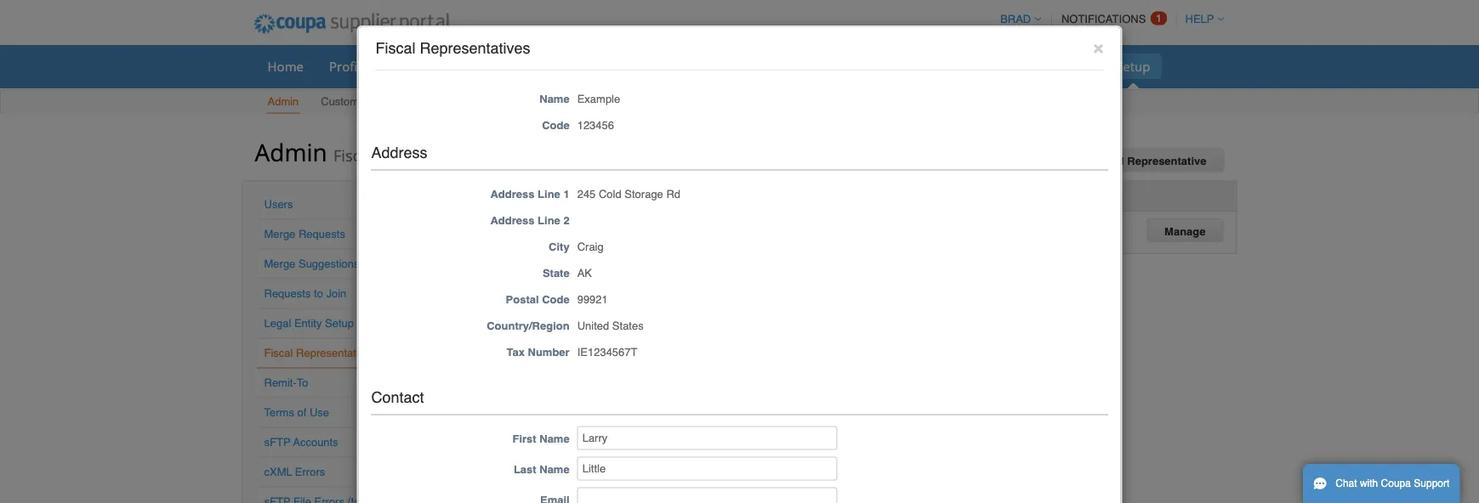 Task type: locate. For each thing, give the bounding box(es) containing it.
code
[[542, 118, 570, 131], [542, 294, 570, 306]]

0 vertical spatial name
[[539, 92, 570, 105]]

line for 2
[[538, 214, 560, 227]]

× button
[[1093, 37, 1104, 57]]

code down state
[[542, 294, 570, 306]]

fiscal
[[375, 40, 415, 57], [333, 145, 373, 166], [1093, 155, 1124, 168], [264, 347, 293, 360]]

merge requests link
[[264, 228, 345, 241]]

admin for admin fiscal representatives
[[255, 136, 327, 168]]

add fiscal representative
[[1068, 155, 1206, 168]]

1 merge from the top
[[264, 228, 295, 241]]

coupa supplier portal image
[[242, 3, 461, 45]]

code down 'name example'
[[542, 118, 570, 131]]

name
[[539, 92, 570, 105], [539, 433, 570, 446], [539, 463, 570, 476]]

representatives
[[420, 40, 530, 57], [377, 145, 492, 166], [296, 347, 376, 360]]

orders link
[[382, 54, 446, 79]]

fiscal representatives up orders
[[375, 40, 530, 57]]

2 line from the top
[[538, 214, 560, 227]]

cxml errors link
[[264, 466, 325, 479]]

1 vertical spatial representatives
[[377, 145, 492, 166]]

first
[[512, 433, 536, 446]]

admin fiscal representatives
[[255, 136, 492, 168]]

1 vertical spatial states
[[612, 320, 644, 333]]

state
[[543, 267, 570, 280]]

0 vertical spatial line
[[538, 188, 560, 201]]

admin for admin
[[267, 95, 299, 108]]

1 horizontal spatial setup
[[372, 95, 401, 108]]

2 horizontal spatial setup
[[1116, 57, 1150, 75]]

setup inside setup link
[[1116, 57, 1150, 75]]

fiscal inside "admin fiscal representatives"
[[333, 145, 373, 166]]

Email text field
[[577, 488, 837, 503]]

2 vertical spatial name
[[539, 463, 570, 476]]

1 vertical spatial code
[[542, 294, 570, 306]]

states up ie1234567t
[[612, 320, 644, 333]]

setup right customer
[[372, 95, 401, 108]]

users
[[264, 198, 293, 211]]

0 vertical spatial country/region
[[535, 190, 618, 202]]

name down sheets
[[539, 92, 570, 105]]

1 vertical spatial address
[[490, 188, 535, 201]]

join
[[326, 287, 346, 300]]

address line 2
[[490, 214, 570, 227]]

craig
[[577, 241, 604, 254]]

country/region up 2
[[535, 190, 618, 202]]

states
[[569, 220, 601, 233], [612, 320, 644, 333]]

united up the city
[[534, 220, 566, 233]]

name right last
[[539, 463, 570, 476]]

service/time sheets
[[460, 57, 579, 75]]

support
[[1414, 478, 1450, 490]]

fiscal inside add fiscal representative link
[[1093, 155, 1124, 168]]

coupa
[[1381, 478, 1411, 490]]

0 vertical spatial setup
[[1116, 57, 1150, 75]]

fiscal representatives
[[375, 40, 530, 57], [264, 347, 376, 360]]

2 code from the top
[[542, 294, 570, 306]]

address for address
[[371, 144, 427, 161]]

country/region down postal
[[487, 320, 570, 333]]

setup right ×
[[1116, 57, 1150, 75]]

2 vertical spatial address
[[490, 214, 535, 227]]

2 vertical spatial setup
[[325, 317, 354, 330]]

2
[[563, 214, 570, 227]]

country/region for country/region united states
[[487, 320, 570, 333]]

country/region
[[535, 190, 618, 202], [487, 320, 570, 333]]

merge down users link
[[264, 228, 295, 241]]

fiscal representatives down legal entity setup
[[264, 347, 376, 360]]

united down 99921 at the bottom left
[[577, 320, 609, 333]]

1
[[563, 188, 570, 201]]

states up craig
[[569, 220, 601, 233]]

setup inside customer setup link
[[372, 95, 401, 108]]

tax
[[506, 346, 525, 359]]

use
[[310, 407, 329, 419]]

2 merge from the top
[[264, 258, 295, 270]]

2 name from the top
[[539, 433, 570, 446]]

0 vertical spatial address
[[371, 144, 427, 161]]

name right first
[[539, 433, 570, 446]]

to
[[297, 377, 308, 390]]

line
[[538, 188, 560, 201], [538, 214, 560, 227]]

admin down home link
[[267, 95, 299, 108]]

0 vertical spatial admin
[[267, 95, 299, 108]]

0 vertical spatial merge
[[264, 228, 295, 241]]

code 123456
[[542, 118, 614, 131]]

performance
[[861, 57, 938, 75]]

address up address line 2
[[490, 188, 535, 201]]

3 name from the top
[[539, 463, 570, 476]]

0 horizontal spatial united
[[534, 220, 566, 233]]

1 vertical spatial name
[[539, 433, 570, 446]]

storage
[[625, 188, 663, 201]]

2 vertical spatial representatives
[[296, 347, 376, 360]]

setup link
[[1105, 54, 1161, 79]]

line left 1
[[538, 188, 560, 201]]

profile link
[[318, 54, 379, 79]]

0 vertical spatial fiscal representatives
[[375, 40, 530, 57]]

home link
[[256, 54, 315, 79]]

fiscal right add
[[1093, 155, 1124, 168]]

admin down admin link
[[255, 136, 327, 168]]

suggestions
[[298, 258, 359, 270]]

asn
[[605, 57, 630, 75]]

legal
[[264, 317, 291, 330]]

0 vertical spatial representatives
[[420, 40, 530, 57]]

sheets
[[540, 57, 579, 75]]

admin
[[267, 95, 299, 108], [255, 136, 327, 168]]

united states
[[534, 220, 601, 233]]

united
[[534, 220, 566, 233], [577, 320, 609, 333]]

requests left to
[[264, 287, 311, 300]]

merge requests
[[264, 228, 345, 241]]

requests to join
[[264, 287, 346, 300]]

0 horizontal spatial setup
[[325, 317, 354, 330]]

customer
[[321, 95, 369, 108]]

fiscal down customer setup link
[[333, 145, 373, 166]]

address left 2
[[490, 214, 535, 227]]

tax number ie1234567t
[[506, 346, 637, 359]]

0 vertical spatial code
[[542, 118, 570, 131]]

1 vertical spatial admin
[[255, 136, 327, 168]]

manage
[[1164, 225, 1206, 238]]

merge for merge suggestions
[[264, 258, 295, 270]]

line left 2
[[538, 214, 560, 227]]

sftp
[[264, 436, 290, 449]]

1 vertical spatial fiscal representatives
[[264, 347, 376, 360]]

First Name text field
[[577, 426, 837, 450]]

1 vertical spatial setup
[[372, 95, 401, 108]]

1 vertical spatial line
[[538, 214, 560, 227]]

fiscal down legal
[[264, 347, 293, 360]]

1 vertical spatial country/region
[[487, 320, 570, 333]]

add
[[1068, 155, 1090, 168]]

address down customer setup link
[[371, 144, 427, 161]]

setup down join
[[325, 317, 354, 330]]

merge suggestions
[[264, 258, 359, 270]]

service/time sheets link
[[449, 54, 590, 79]]

0 vertical spatial states
[[569, 220, 601, 233]]

errors
[[295, 466, 325, 479]]

1 line from the top
[[538, 188, 560, 201]]

fiscal representatives link
[[264, 347, 376, 360]]

requests up suggestions
[[298, 228, 345, 241]]

1 name from the top
[[539, 92, 570, 105]]

service/time
[[460, 57, 536, 75]]

0 vertical spatial united
[[534, 220, 566, 233]]

ak
[[577, 267, 592, 280]]

accounts
[[293, 436, 338, 449]]

home
[[267, 57, 304, 75]]

merge down merge requests
[[264, 258, 295, 270]]

1 vertical spatial united
[[577, 320, 609, 333]]

1 vertical spatial merge
[[264, 258, 295, 270]]

address
[[371, 144, 427, 161], [490, 188, 535, 201], [490, 214, 535, 227]]



Task type: describe. For each thing, give the bounding box(es) containing it.
cold
[[599, 188, 621, 201]]

99921
[[577, 294, 608, 306]]

number
[[528, 346, 570, 359]]

add-ons
[[1041, 57, 1090, 75]]

sftp accounts link
[[264, 436, 338, 449]]

state ak
[[543, 267, 592, 280]]

postal
[[506, 294, 539, 306]]

0 horizontal spatial states
[[569, 220, 601, 233]]

address for address line 1 245 cold storage rd
[[490, 188, 535, 201]]

name for first name
[[539, 433, 570, 446]]

last
[[514, 463, 536, 476]]

to
[[314, 287, 323, 300]]

manage link
[[1147, 219, 1223, 242]]

legal entity setup link
[[264, 317, 354, 330]]

customer setup link
[[320, 91, 402, 114]]

admin link
[[267, 91, 300, 114]]

invoices
[[655, 57, 703, 75]]

business
[[805, 57, 858, 75]]

sourcing
[[964, 57, 1016, 75]]

merge suggestions link
[[264, 258, 359, 270]]

ons
[[1069, 57, 1090, 75]]

entity
[[294, 317, 322, 330]]

add-ons link
[[1030, 54, 1102, 79]]

remit-to link
[[264, 377, 308, 390]]

address line 1 245 cold storage rd
[[490, 188, 680, 201]]

1 horizontal spatial united
[[577, 320, 609, 333]]

city craig
[[549, 241, 604, 254]]

cxml
[[264, 466, 292, 479]]

users link
[[264, 198, 293, 211]]

123456
[[577, 118, 614, 131]]

×
[[1093, 37, 1104, 57]]

business performance link
[[794, 54, 949, 79]]

merge for merge requests
[[264, 228, 295, 241]]

first name
[[512, 433, 570, 446]]

0 vertical spatial requests
[[298, 228, 345, 241]]

terms of use
[[264, 407, 329, 419]]

catalogs
[[729, 57, 779, 75]]

catalogs link
[[718, 54, 790, 79]]

chat with coupa support button
[[1303, 464, 1460, 503]]

with
[[1360, 478, 1378, 490]]

representative
[[1127, 155, 1206, 168]]

orders
[[393, 57, 435, 75]]

sftp accounts
[[264, 436, 338, 449]]

invoices link
[[644, 54, 714, 79]]

remit-to
[[264, 377, 308, 390]]

line for 1
[[538, 188, 560, 201]]

1 code from the top
[[542, 118, 570, 131]]

sourcing link
[[953, 54, 1027, 79]]

add fiscal representative link
[[1050, 148, 1224, 172]]

terms
[[264, 407, 294, 419]]

last name
[[514, 463, 570, 476]]

terms of use link
[[264, 407, 329, 419]]

rd
[[666, 188, 680, 201]]

representatives inside "admin fiscal representatives"
[[377, 145, 492, 166]]

name example
[[539, 92, 620, 105]]

1 vertical spatial requests
[[264, 287, 311, 300]]

address for address line 2
[[490, 214, 535, 227]]

chat with coupa support
[[1336, 478, 1450, 490]]

customer setup
[[321, 95, 401, 108]]

cxml errors
[[264, 466, 325, 479]]

of
[[297, 407, 306, 419]]

city
[[549, 241, 570, 254]]

postal code 99921
[[506, 294, 608, 306]]

fiscal up orders
[[375, 40, 415, 57]]

example
[[577, 92, 620, 105]]

245
[[577, 188, 596, 201]]

name for last name
[[539, 463, 570, 476]]

country/region for country/region
[[535, 190, 618, 202]]

asn link
[[594, 54, 641, 79]]

add-
[[1041, 57, 1069, 75]]

1 horizontal spatial states
[[612, 320, 644, 333]]

business performance
[[805, 57, 938, 75]]

requests to join link
[[264, 287, 346, 300]]

chat
[[1336, 478, 1357, 490]]

country/region united states
[[487, 320, 644, 333]]

profile
[[329, 57, 368, 75]]

contact
[[371, 389, 424, 406]]

legal entity setup
[[264, 317, 354, 330]]

Last Name text field
[[577, 457, 837, 481]]

remit-
[[264, 377, 297, 390]]

ie1234567t
[[577, 346, 637, 359]]



Task type: vqa. For each thing, say whether or not it's contained in the screenshot.


